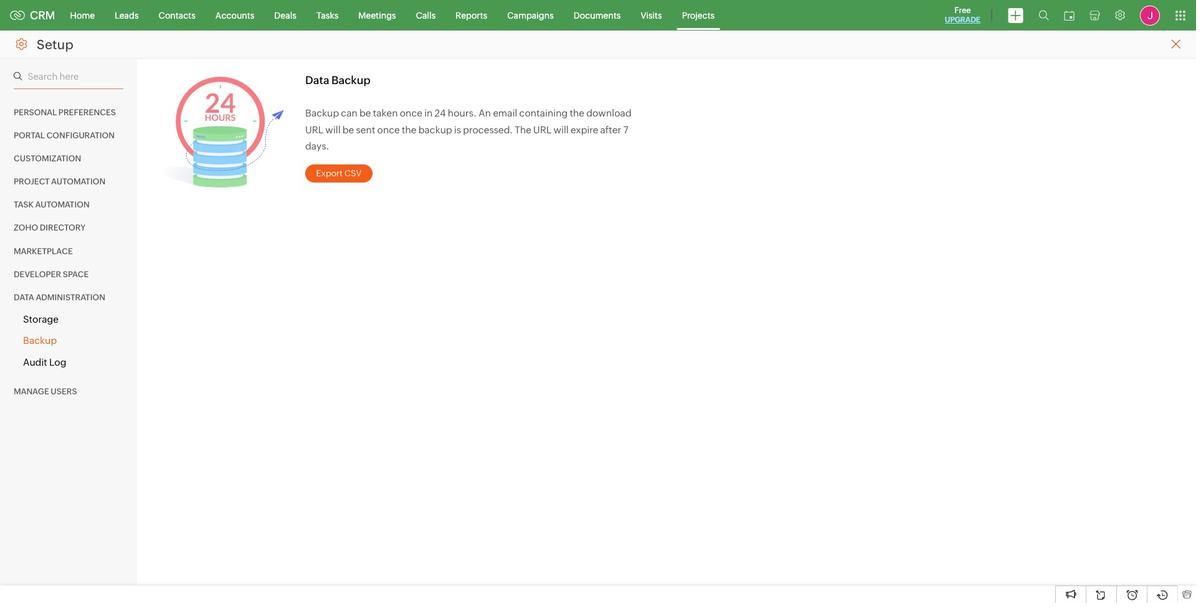 Task type: vqa. For each thing, say whether or not it's contained in the screenshot.
Channels image
no



Task type: locate. For each thing, give the bounding box(es) containing it.
search element
[[1032, 0, 1057, 31]]

profile element
[[1133, 0, 1168, 30]]

free
[[955, 6, 972, 15]]

reports link
[[446, 0, 498, 30]]

contacts link
[[149, 0, 206, 30]]

calendar image
[[1065, 10, 1075, 20]]

tasks
[[317, 10, 339, 20]]

deals link
[[265, 0, 307, 30]]

accounts
[[216, 10, 255, 20]]

reports
[[456, 10, 488, 20]]

search image
[[1039, 10, 1050, 21]]

campaigns
[[508, 10, 554, 20]]

profile image
[[1141, 5, 1161, 25]]

free upgrade
[[946, 6, 981, 24]]

crm
[[30, 9, 55, 22]]

visits
[[641, 10, 662, 20]]

upgrade
[[946, 16, 981, 24]]

create menu element
[[1001, 0, 1032, 30]]

home link
[[60, 0, 105, 30]]

projects
[[682, 10, 715, 20]]



Task type: describe. For each thing, give the bounding box(es) containing it.
leads link
[[105, 0, 149, 30]]

calls link
[[406, 0, 446, 30]]

deals
[[274, 10, 297, 20]]

projects link
[[672, 0, 725, 30]]

documents link
[[564, 0, 631, 30]]

campaigns link
[[498, 0, 564, 30]]

accounts link
[[206, 0, 265, 30]]

crm link
[[10, 9, 55, 22]]

meetings
[[359, 10, 396, 20]]

create menu image
[[1009, 8, 1024, 23]]

home
[[70, 10, 95, 20]]

tasks link
[[307, 0, 349, 30]]

contacts
[[159, 10, 196, 20]]

calls
[[416, 10, 436, 20]]

documents
[[574, 10, 621, 20]]

visits link
[[631, 0, 672, 30]]

meetings link
[[349, 0, 406, 30]]

leads
[[115, 10, 139, 20]]



